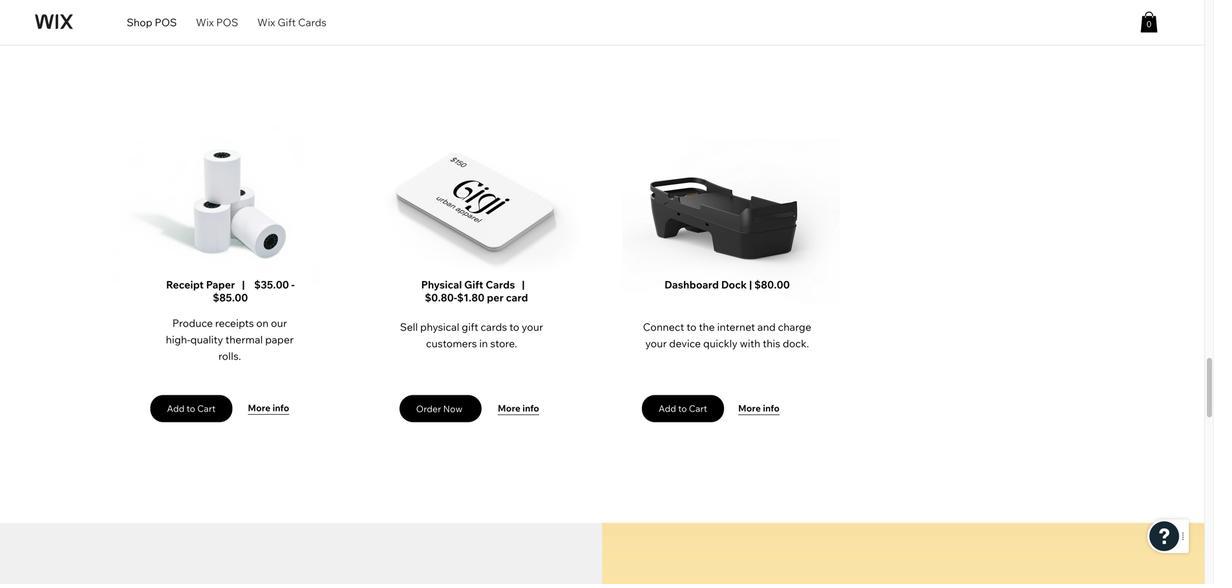 Task type: describe. For each thing, give the bounding box(es) containing it.
add to cart for rolls.
[[167, 403, 216, 414]]

shop pos
[[127, 16, 177, 29]]

add for connect to the internet and charge your device quickly with this dock.
[[659, 403, 676, 415]]

receipt paper   |    $35.00 - $85.00
[[166, 278, 295, 304]]

1.jpg image
[[860, 0, 1100, 55]]

more info link for connect to the internet and charge your device quickly with this dock.
[[738, 398, 810, 420]]

$0.80-
[[425, 291, 457, 304]]

receipts
[[215, 317, 254, 330]]

info for sell physical gift cards to your customers in store.
[[523, 403, 539, 414]]

$1.80
[[457, 291, 485, 304]]

info for produce receipts on our high-quality thermal paper rolls.
[[273, 403, 289, 414]]

sell
[[400, 321, 418, 334]]

order
[[416, 404, 441, 415]]

wix pos
[[196, 16, 238, 29]]

and
[[758, 321, 776, 334]]

dock.
[[783, 337, 809, 350]]

wix pos receipt printer. image
[[614, 0, 853, 55]]

in
[[479, 337, 488, 350]]

wix pos barcode scanner. image
[[367, 0, 607, 55]]

connect to the internet and charge your device quickly with this dock.
[[643, 321, 812, 350]]

wix gift cards link
[[248, 13, 336, 32]]

pos for wix pos
[[216, 16, 238, 29]]

more info for quickly
[[738, 403, 780, 414]]

more info link for produce receipts on our high-quality thermal paper rolls.
[[248, 398, 319, 420]]

to inside the sell physical gift cards to your customers in store.
[[510, 321, 520, 334]]

cards
[[298, 16, 327, 29]]

shop
[[127, 16, 152, 29]]

more info link for sell physical gift cards to your customers in store.
[[498, 398, 569, 420]]

wix for wix gift cards
[[257, 16, 275, 29]]

card
[[506, 291, 528, 304]]

physical gift cards   | $0.80-$1.80 per card
[[421, 278, 532, 304]]

add for produce receipts on our high-quality thermal paper rolls.
[[167, 403, 185, 414]]

more for rolls.
[[248, 403, 271, 414]]

more info for store.
[[498, 403, 539, 414]]

dashboard dock | $80.00
[[665, 278, 790, 291]]

rolls.
[[219, 350, 241, 363]]

column7.png image
[[602, 107, 849, 467]]

your inside the sell physical gift cards to your customers in store.
[[522, 321, 543, 334]]

gift for physical
[[464, 278, 484, 291]]

add to cart button for rolls.
[[150, 395, 232, 423]]

wix physical gift card image
[[356, 107, 596, 467]]

on
[[256, 317, 269, 330]]

order now
[[416, 404, 463, 415]]

physical
[[420, 321, 460, 334]]

colomn5.png image
[[110, 107, 350, 467]]

colomn3.png image
[[105, 0, 360, 55]]

cart for quickly
[[689, 403, 707, 415]]

more for quickly
[[738, 403, 761, 414]]

sell physical gift cards to your customers in store.
[[400, 321, 543, 350]]

yellow background with wix pos solutions: sell online, in-store and on the go from your desktop, wix retail pos tablet or wix pos mobile. image
[[602, 524, 1205, 585]]

this
[[763, 337, 781, 350]]



Task type: vqa. For each thing, say whether or not it's contained in the screenshot.
Enterprise link
no



Task type: locate. For each thing, give the bounding box(es) containing it.
your down connect
[[646, 337, 667, 350]]

1 vertical spatial your
[[646, 337, 667, 350]]

cart for rolls.
[[197, 403, 216, 414]]

0 horizontal spatial more info
[[248, 403, 289, 414]]

customers
[[426, 337, 477, 350]]

1 info from the left
[[273, 403, 289, 414]]

add to cart
[[167, 403, 216, 414], [659, 403, 707, 415]]

0 horizontal spatial cart
[[197, 403, 216, 414]]

3 more from the left
[[738, 403, 761, 414]]

2 horizontal spatial more
[[738, 403, 761, 414]]

your down card
[[522, 321, 543, 334]]

2 info from the left
[[523, 403, 539, 414]]

1 more info link from the left
[[248, 398, 319, 420]]

2 cart from the left
[[689, 403, 707, 415]]

gift inside physical gift cards   | $0.80-$1.80 per card
[[464, 278, 484, 291]]

shop pos link
[[117, 13, 186, 32]]

2 add to cart from the left
[[659, 403, 707, 415]]

device
[[669, 337, 701, 350]]

add to cart button for quickly
[[642, 396, 724, 423]]

$80.00
[[755, 278, 790, 291]]

order now link
[[400, 396, 482, 423]]

0 vertical spatial your
[[522, 321, 543, 334]]

2 horizontal spatial info
[[763, 403, 780, 414]]

gift inside "link"
[[278, 16, 296, 29]]

1 horizontal spatial more info link
[[498, 398, 569, 420]]

paper
[[265, 333, 294, 346]]

dashboard
[[665, 278, 719, 291]]

cards
[[481, 321, 507, 334]]

2 pos from the left
[[216, 16, 238, 29]]

1 wix from the left
[[196, 16, 214, 29]]

0 horizontal spatial more info link
[[248, 398, 319, 420]]

0 horizontal spatial add
[[167, 403, 185, 414]]

0 horizontal spatial wix
[[196, 16, 214, 29]]

2 horizontal spatial more info link
[[738, 398, 810, 420]]

1 horizontal spatial cart
[[689, 403, 707, 415]]

more for store.
[[498, 403, 521, 414]]

0 button
[[1141, 12, 1158, 33]]

charge
[[778, 321, 812, 334]]

physical
[[421, 278, 462, 291]]

gift left cards
[[278, 16, 296, 29]]

more info for rolls.
[[248, 403, 289, 414]]

1 vertical spatial gift
[[464, 278, 484, 291]]

produce
[[172, 317, 213, 330]]

|
[[750, 278, 752, 291]]

quickly
[[703, 337, 738, 350]]

wix for wix pos
[[196, 16, 214, 29]]

to
[[510, 321, 520, 334], [687, 321, 697, 334], [187, 403, 195, 414], [678, 403, 687, 415]]

1 horizontal spatial add
[[659, 403, 676, 415]]

dock
[[722, 278, 747, 291]]

per
[[487, 291, 504, 304]]

1 horizontal spatial pos
[[216, 16, 238, 29]]

1 add to cart from the left
[[167, 403, 216, 414]]

store.
[[490, 337, 517, 350]]

2 more from the left
[[498, 403, 521, 414]]

more info link
[[248, 398, 319, 420], [498, 398, 569, 420], [738, 398, 810, 420]]

1 horizontal spatial gift
[[464, 278, 484, 291]]

2 more info from the left
[[498, 403, 539, 414]]

produce receipts on our high-quality thermal paper rolls.
[[166, 317, 294, 363]]

1 cart from the left
[[197, 403, 216, 414]]

$85.00
[[213, 291, 248, 304]]

our
[[271, 317, 287, 330]]

0 horizontal spatial your
[[522, 321, 543, 334]]

wix inside "link"
[[257, 16, 275, 29]]

3 info from the left
[[763, 403, 780, 414]]

add to cart button
[[150, 395, 232, 423], [642, 396, 724, 423]]

cross_platform.png image
[[0, 524, 1205, 585]]

0 horizontal spatial more
[[248, 403, 271, 414]]

more
[[248, 403, 271, 414], [498, 403, 521, 414], [738, 403, 761, 414]]

2 wix from the left
[[257, 16, 275, 29]]

thermal
[[226, 333, 263, 346]]

wix left cards
[[257, 16, 275, 29]]

gift for wix
[[278, 16, 296, 29]]

gift left per
[[464, 278, 484, 291]]

more info
[[248, 403, 289, 414], [498, 403, 539, 414], [738, 403, 780, 414]]

1 horizontal spatial more
[[498, 403, 521, 414]]

-
[[291, 278, 295, 291]]

0 horizontal spatial add to cart
[[167, 403, 216, 414]]

internet
[[717, 321, 755, 334]]

wix right shop pos
[[196, 16, 214, 29]]

your
[[522, 321, 543, 334], [646, 337, 667, 350]]

wix
[[196, 16, 214, 29], [257, 16, 275, 29]]

1 more info from the left
[[248, 403, 289, 414]]

your inside connect to the internet and charge your device quickly with this dock.
[[646, 337, 667, 350]]

0 vertical spatial gift
[[278, 16, 296, 29]]

info
[[273, 403, 289, 414], [523, 403, 539, 414], [763, 403, 780, 414]]

0 horizontal spatial add to cart button
[[150, 395, 232, 423]]

info for connect to the internet and charge your device quickly with this dock.
[[763, 403, 780, 414]]

1 horizontal spatial add to cart button
[[642, 396, 724, 423]]

gift
[[462, 321, 479, 334]]

wix gift cards
[[257, 16, 327, 29]]

1 horizontal spatial more info
[[498, 403, 539, 414]]

cart
[[197, 403, 216, 414], [689, 403, 707, 415]]

now
[[443, 404, 463, 415]]

3 more info link from the left
[[738, 398, 810, 420]]

2 horizontal spatial more info
[[738, 403, 780, 414]]

2 add to cart button from the left
[[642, 396, 724, 423]]

with
[[740, 337, 761, 350]]

1 add to cart button from the left
[[150, 395, 232, 423]]

high-
[[166, 333, 190, 346]]

1 horizontal spatial your
[[646, 337, 667, 350]]

2 add from the left
[[659, 403, 676, 415]]

1 more from the left
[[248, 403, 271, 414]]

1 add from the left
[[167, 403, 185, 414]]

quality
[[190, 333, 223, 346]]

pos
[[155, 16, 177, 29], [216, 16, 238, 29]]

pos for shop pos
[[155, 16, 177, 29]]

wix pos link
[[186, 13, 248, 32]]

receipt
[[166, 278, 204, 291]]

0 horizontal spatial pos
[[155, 16, 177, 29]]

the
[[699, 321, 715, 334]]

1 horizontal spatial add to cart
[[659, 403, 707, 415]]

1 horizontal spatial wix
[[257, 16, 275, 29]]

3 more info from the left
[[738, 403, 780, 414]]

0 horizontal spatial gift
[[278, 16, 296, 29]]

gift
[[278, 16, 296, 29], [464, 278, 484, 291]]

add
[[167, 403, 185, 414], [659, 403, 676, 415]]

1 horizontal spatial info
[[523, 403, 539, 414]]

2 more info link from the left
[[498, 398, 569, 420]]

to inside connect to the internet and charge your device quickly with this dock.
[[687, 321, 697, 334]]

$35.00
[[254, 278, 289, 291]]

0 horizontal spatial info
[[273, 403, 289, 414]]

1 pos from the left
[[155, 16, 177, 29]]

connect
[[643, 321, 685, 334]]

add to cart for quickly
[[659, 403, 707, 415]]



